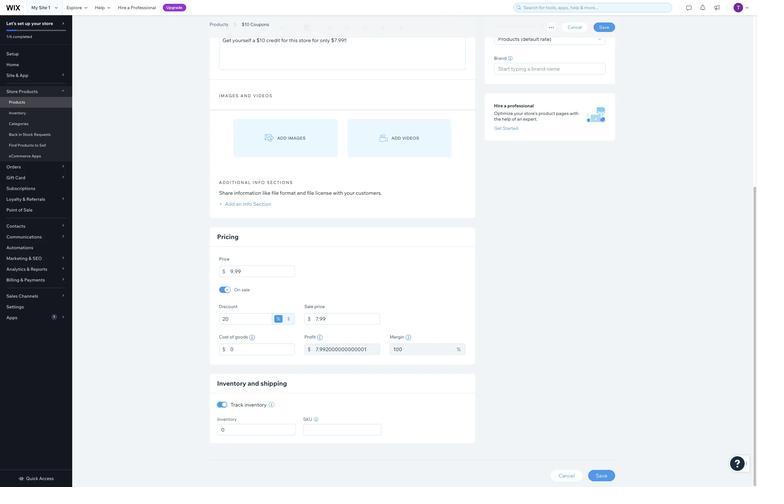 Task type: vqa. For each thing, say whether or not it's contained in the screenshot.
Store
yes



Task type: locate. For each thing, give the bounding box(es) containing it.
0 horizontal spatial your
[[31, 21, 41, 26]]

add right videos icon
[[392, 136, 402, 141]]

1 vertical spatial of
[[18, 207, 22, 213]]

0 horizontal spatial a
[[127, 5, 130, 10]]

file right like at the left top of the page
[[272, 190, 279, 196]]

and for videos
[[241, 93, 252, 98]]

back in stock requests
[[9, 132, 51, 137]]

home
[[6, 62, 19, 68]]

for
[[282, 37, 288, 43], [312, 37, 319, 43]]

sale
[[242, 287, 250, 293]]

0 horizontal spatial 1
[[48, 5, 50, 10]]

your left customers.
[[344, 190, 355, 196]]

1 vertical spatial with
[[333, 190, 343, 196]]

file left license
[[307, 190, 315, 196]]

a
[[127, 5, 130, 10], [253, 37, 256, 43], [504, 103, 507, 109]]

of inside sidebar element
[[18, 207, 22, 213]]

& inside popup button
[[27, 267, 30, 272]]

sale left 'price'
[[305, 304, 314, 310]]

marketing
[[6, 256, 28, 262]]

expert.
[[524, 116, 538, 122]]

& left reports
[[27, 267, 30, 272]]

this
[[289, 37, 298, 43]]

store down my site 1 at the left top of the page
[[42, 21, 53, 26]]

0 horizontal spatial products link
[[0, 97, 72, 108]]

let's set up your store
[[6, 21, 53, 26]]

1 vertical spatial products link
[[0, 97, 72, 108]]

1 horizontal spatial of
[[230, 335, 234, 340]]

0 vertical spatial with
[[570, 111, 579, 116]]

info tooltip image
[[249, 335, 255, 341], [406, 335, 412, 341]]

customers.
[[356, 190, 382, 196]]

for left only
[[312, 37, 319, 43]]

2 info tooltip image from the left
[[406, 335, 412, 341]]

1 horizontal spatial an
[[518, 116, 523, 122]]

pricing
[[217, 233, 239, 241]]

hire inside 'link'
[[118, 5, 126, 10]]

of right help
[[512, 116, 517, 122]]

automations
[[6, 245, 33, 251]]

site right my
[[39, 5, 47, 10]]

0 horizontal spatial info tooltip image
[[317, 335, 323, 341]]

add
[[278, 136, 287, 141], [392, 136, 402, 141]]

cancel
[[568, 24, 582, 30], [559, 473, 575, 479]]

& right loyalty
[[23, 197, 25, 202]]

file
[[272, 190, 279, 196], [307, 190, 315, 196]]

& inside dropdown button
[[16, 73, 19, 78]]

1 vertical spatial save
[[596, 473, 608, 479]]

0 number field
[[220, 425, 294, 436]]

sell
[[39, 143, 46, 148]]

& left app
[[16, 73, 19, 78]]

of right point
[[18, 207, 22, 213]]

store
[[6, 89, 18, 94]]

0 horizontal spatial add
[[278, 136, 287, 141]]

0 vertical spatial and
[[241, 93, 252, 98]]

1 horizontal spatial apps
[[32, 154, 41, 159]]

0 vertical spatial sale
[[23, 207, 33, 213]]

an left info
[[236, 201, 242, 207]]

0 vertical spatial apps
[[32, 154, 41, 159]]

inventory inside sidebar element
[[9, 111, 26, 115]]

save
[[600, 24, 610, 30], [596, 473, 608, 479]]

seo
[[33, 256, 42, 262]]

a up optimize
[[504, 103, 507, 109]]

price
[[219, 257, 230, 262]]

1 vertical spatial a
[[253, 37, 256, 43]]

0 vertical spatial get
[[223, 37, 231, 43]]

1 vertical spatial your
[[514, 111, 524, 116]]

& for analytics
[[27, 267, 30, 272]]

ai
[[450, 11, 455, 18]]

1 vertical spatial get
[[495, 126, 502, 131]]

a for hire a professional
[[504, 103, 507, 109]]

2 horizontal spatial of
[[512, 116, 517, 122]]

info tooltip image for margin
[[406, 335, 412, 341]]

payments
[[24, 277, 45, 283]]

back in stock requests link
[[0, 129, 72, 140]]

store right this
[[299, 37, 311, 43]]

a inside 'link'
[[127, 5, 130, 10]]

1 horizontal spatial file
[[307, 190, 315, 196]]

tax
[[515, 23, 522, 29]]

info tooltip image
[[540, 24, 545, 29], [317, 335, 323, 341]]

0 horizontal spatial %
[[277, 316, 280, 322]]

coupons up yourself
[[232, 14, 281, 28]]

your inside optimize your store's product pages with the help of an expert.
[[514, 111, 524, 116]]

optimize your store's product pages with the help of an expert.
[[495, 111, 579, 122]]

inventory link
[[0, 108, 72, 119]]

1 horizontal spatial with
[[570, 111, 579, 116]]

sale down loyalty & referrals
[[23, 207, 33, 213]]

& for site
[[16, 73, 19, 78]]

site down home
[[6, 73, 15, 78]]

share information like file format and file license with your customers.
[[219, 190, 382, 196]]

0 vertical spatial site
[[39, 5, 47, 10]]

0 horizontal spatial for
[[282, 37, 288, 43]]

quick access button
[[18, 476, 54, 482]]

1 horizontal spatial 1
[[53, 315, 55, 319]]

get down the
[[495, 126, 502, 131]]

point
[[6, 207, 17, 213]]

1 horizontal spatial products link
[[207, 21, 232, 28]]

products
[[210, 22, 228, 27], [499, 36, 520, 42], [19, 89, 38, 94], [9, 100, 25, 105], [18, 143, 34, 148]]

1 right my
[[48, 5, 50, 10]]

0 horizontal spatial apps
[[6, 315, 17, 321]]

products right store
[[19, 89, 38, 94]]

hire inside the $10 coupons form
[[495, 103, 503, 109]]

1 horizontal spatial a
[[253, 37, 256, 43]]

cost
[[219, 335, 229, 340]]

coupons up 'credit'
[[251, 22, 269, 27]]

0 horizontal spatial hire
[[118, 5, 126, 10]]

videos
[[253, 93, 273, 98]]

ecommerce
[[9, 154, 31, 159]]

1
[[48, 5, 50, 10], [53, 315, 55, 319]]

0 vertical spatial save
[[600, 24, 610, 30]]

format
[[280, 190, 296, 196]]

with
[[570, 111, 579, 116], [333, 190, 343, 196]]

with right pages
[[570, 111, 579, 116]]

1 vertical spatial site
[[6, 73, 15, 78]]

0 horizontal spatial info tooltip image
[[249, 335, 255, 341]]

1 vertical spatial 1
[[53, 315, 55, 319]]

setup
[[6, 51, 19, 57]]

1 vertical spatial sale
[[305, 304, 314, 310]]

& left seo
[[29, 256, 32, 262]]

products link down store products on the top left of the page
[[0, 97, 72, 108]]

1 horizontal spatial %
[[457, 347, 461, 353]]

site & app button
[[0, 70, 72, 81]]

1 info tooltip image from the left
[[249, 335, 255, 341]]

apps down "find products to sell" link
[[32, 154, 41, 159]]

apps
[[32, 154, 41, 159], [6, 315, 17, 321]]

of inside optimize your store's product pages with the help of an expert.
[[512, 116, 517, 122]]

site & app
[[6, 73, 28, 78]]

0 horizontal spatial file
[[272, 190, 279, 196]]

card
[[15, 175, 25, 181]]

1 horizontal spatial your
[[344, 190, 355, 196]]

0 vertical spatial inventory
[[9, 111, 26, 115]]

1 inside sidebar element
[[53, 315, 55, 319]]

site
[[39, 5, 47, 10], [6, 73, 15, 78]]

1 horizontal spatial sale
[[305, 304, 314, 310]]

2 vertical spatial of
[[230, 335, 234, 340]]

inventory up categories
[[9, 111, 26, 115]]

apps down the settings
[[6, 315, 17, 321]]

None text field
[[231, 344, 295, 355], [390, 344, 454, 355], [231, 344, 295, 355], [390, 344, 454, 355]]

info tooltip image right group
[[540, 24, 545, 29]]

1 vertical spatial save button
[[589, 471, 616, 482]]

& for marketing
[[29, 256, 32, 262]]

billing
[[6, 277, 19, 283]]

point of sale link
[[0, 205, 72, 216]]

of for cost of goods
[[230, 335, 234, 340]]

info tooltip image right goods
[[249, 335, 255, 341]]

0 vertical spatial an
[[518, 116, 523, 122]]

generate
[[427, 11, 449, 18]]

hire up optimize
[[495, 103, 503, 109]]

and right format
[[297, 190, 306, 196]]

info
[[243, 201, 252, 207]]

2 vertical spatial inventory
[[217, 417, 237, 423]]

a right yourself
[[253, 37, 256, 43]]

your down professional at the right of the page
[[514, 111, 524, 116]]

0 vertical spatial cancel
[[568, 24, 582, 30]]

0 horizontal spatial site
[[6, 73, 15, 78]]

0 vertical spatial of
[[512, 116, 517, 122]]

gift card button
[[0, 172, 72, 183]]

0 horizontal spatial get
[[223, 37, 231, 43]]

1 horizontal spatial store
[[299, 37, 311, 43]]

sidebar element
[[0, 15, 72, 488]]

hire a professional
[[495, 103, 534, 109]]

products link down description at the left of page
[[207, 21, 232, 28]]

an
[[518, 116, 523, 122], [236, 201, 242, 207]]

subscriptions link
[[0, 183, 72, 194]]

inventory and shipping
[[217, 380, 287, 388]]

2 vertical spatial your
[[344, 190, 355, 196]]

of for point of sale
[[18, 207, 22, 213]]

1 horizontal spatial info tooltip image
[[406, 335, 412, 341]]

of right cost at the left bottom
[[230, 335, 234, 340]]

your
[[31, 21, 41, 26], [514, 111, 524, 116], [344, 190, 355, 196]]

hire right help button
[[118, 5, 126, 10]]

2 add from the left
[[392, 136, 402, 141]]

store products button
[[0, 86, 72, 97]]

with right license
[[333, 190, 343, 196]]

1 vertical spatial store
[[299, 37, 311, 43]]

1 horizontal spatial add
[[392, 136, 402, 141]]

requests
[[34, 132, 51, 137]]

1 vertical spatial info tooltip image
[[317, 335, 323, 341]]

sale
[[23, 207, 33, 213], [305, 304, 314, 310]]

and left shipping
[[248, 380, 259, 388]]

2 horizontal spatial a
[[504, 103, 507, 109]]

get left yourself
[[223, 37, 231, 43]]

upgrade button
[[163, 4, 186, 11]]

1 horizontal spatial info tooltip image
[[540, 24, 545, 29]]

point of sale
[[6, 207, 33, 213]]

0 vertical spatial a
[[127, 5, 130, 10]]

save for top save button
[[600, 24, 610, 30]]

hire a professional
[[118, 5, 156, 10]]

and left videos
[[241, 93, 252, 98]]

0 horizontal spatial store
[[42, 21, 53, 26]]

for left this
[[282, 37, 288, 43]]

1 horizontal spatial hire
[[495, 103, 503, 109]]

products (default rate)
[[499, 36, 552, 42]]

1 down settings link
[[53, 315, 55, 319]]

add videos
[[392, 136, 420, 141]]

1 vertical spatial apps
[[6, 315, 17, 321]]

channels
[[19, 294, 38, 299]]

& for billing
[[20, 277, 23, 283]]

of
[[512, 116, 517, 122], [18, 207, 22, 213], [230, 335, 234, 340]]

hire for hire a professional
[[118, 5, 126, 10]]

started
[[503, 126, 519, 131]]

contacts button
[[0, 221, 72, 232]]

2 vertical spatial and
[[248, 380, 259, 388]]

& right billing
[[20, 277, 23, 283]]

settings
[[6, 304, 24, 310]]

an left the expert.
[[518, 116, 523, 122]]

info tooltip image right margin in the right of the page
[[406, 335, 412, 341]]

2 horizontal spatial your
[[514, 111, 524, 116]]

cancel button
[[563, 23, 588, 32], [552, 471, 583, 482]]

inventory
[[9, 111, 26, 115], [217, 380, 246, 388], [217, 417, 237, 423]]

share
[[219, 190, 233, 196]]

sale inside sidebar element
[[23, 207, 33, 213]]

loyalty & referrals button
[[0, 194, 72, 205]]

0 vertical spatial hire
[[118, 5, 126, 10]]

info tooltip image right profit
[[317, 335, 323, 341]]

1 horizontal spatial site
[[39, 5, 47, 10]]

inventory up track
[[217, 380, 246, 388]]

videos
[[403, 136, 420, 141]]

store inside "text box"
[[299, 37, 311, 43]]

a left 'professional'
[[127, 5, 130, 10]]

inventory down track
[[217, 417, 237, 423]]

1 vertical spatial inventory
[[217, 380, 246, 388]]

get inside "text box"
[[223, 37, 231, 43]]

None text field
[[231, 266, 295, 277], [219, 314, 272, 325], [316, 344, 381, 355], [231, 266, 295, 277], [219, 314, 272, 325], [316, 344, 381, 355]]

$10 coupons form
[[72, 0, 758, 488]]

1 horizontal spatial $10
[[242, 22, 250, 27]]

1 add from the left
[[278, 136, 287, 141]]

add right gallery icon
[[278, 136, 287, 141]]

2 vertical spatial a
[[504, 103, 507, 109]]

1 vertical spatial hire
[[495, 103, 503, 109]]

$
[[222, 269, 226, 275], [308, 316, 311, 322], [287, 316, 290, 322], [222, 347, 226, 353], [308, 347, 311, 353]]

1 horizontal spatial for
[[312, 37, 319, 43]]

your right the 'up' in the left top of the page
[[31, 21, 41, 26]]

0 horizontal spatial of
[[18, 207, 22, 213]]

analytics & reports button
[[0, 264, 72, 275]]

with inside optimize your store's product pages with the help of an expert.
[[570, 111, 579, 116]]

1 vertical spatial an
[[236, 201, 242, 207]]

to
[[35, 143, 38, 148]]

1 horizontal spatial get
[[495, 126, 502, 131]]

0 vertical spatial your
[[31, 21, 41, 26]]

2 horizontal spatial $10
[[257, 37, 265, 43]]

0 vertical spatial store
[[42, 21, 53, 26]]

help
[[502, 116, 511, 122]]

1 vertical spatial cancel button
[[552, 471, 583, 482]]

2 file from the left
[[307, 190, 315, 196]]

None field
[[306, 425, 380, 436]]

0 horizontal spatial sale
[[23, 207, 33, 213]]



Task type: describe. For each thing, give the bounding box(es) containing it.
generate ai text
[[427, 11, 466, 18]]

info tooltip image for cost of goods
[[249, 335, 255, 341]]

section
[[253, 201, 272, 207]]

sections
[[267, 180, 293, 185]]

Start typing a brand name field
[[497, 63, 604, 74]]

orders button
[[0, 162, 72, 172]]

additional
[[219, 180, 251, 185]]

sku
[[303, 417, 313, 423]]

completed
[[13, 34, 32, 39]]

images and videos
[[219, 93, 273, 98]]

1 vertical spatial cancel
[[559, 473, 575, 479]]

$7.99!!
[[331, 37, 347, 43]]

contacts
[[6, 224, 25, 229]]

1 for from the left
[[282, 37, 288, 43]]

0 vertical spatial save button
[[594, 23, 616, 32]]

communications
[[6, 234, 42, 240]]

goods
[[235, 335, 248, 340]]

like
[[263, 190, 271, 196]]

product
[[539, 111, 556, 116]]

sale price
[[305, 304, 325, 310]]

1 file from the left
[[272, 190, 279, 196]]

cost of goods
[[219, 335, 248, 340]]

gift card
[[6, 175, 25, 181]]

brand
[[495, 55, 507, 61]]

store products
[[6, 89, 38, 94]]

let's
[[6, 21, 16, 26]]

marketing & seo
[[6, 256, 42, 262]]

reports
[[31, 267, 47, 272]]

save for save button to the bottom
[[596, 473, 608, 479]]

2 for from the left
[[312, 37, 319, 43]]

description
[[219, 11, 247, 17]]

find products to sell
[[9, 143, 46, 148]]

setup link
[[0, 49, 72, 59]]

quick access
[[26, 476, 54, 482]]

optimize
[[495, 111, 513, 116]]

loyalty
[[6, 197, 22, 202]]

gallery image
[[265, 134, 274, 142]]

on sale
[[234, 287, 250, 293]]

track
[[231, 402, 244, 408]]

set
[[17, 21, 24, 26]]

0 vertical spatial %
[[277, 316, 280, 322]]

my
[[31, 5, 38, 10]]

products down store
[[9, 100, 25, 105]]

a inside "text box"
[[253, 37, 256, 43]]

products inside dropdown button
[[19, 89, 38, 94]]

yourself
[[233, 37, 252, 43]]

0 vertical spatial products link
[[207, 21, 232, 28]]

professional
[[508, 103, 534, 109]]

gift
[[6, 175, 14, 181]]

group
[[523, 23, 537, 29]]

Search for tools, apps, help & more... field
[[522, 3, 671, 12]]

up
[[25, 21, 30, 26]]

(default
[[521, 36, 540, 42]]

hire a professional link
[[114, 0, 160, 15]]

stock
[[23, 132, 33, 137]]

billing & payments
[[6, 277, 45, 283]]

0 vertical spatial 1
[[48, 5, 50, 10]]

0 horizontal spatial with
[[333, 190, 343, 196]]

analytics & reports
[[6, 267, 47, 272]]

license
[[316, 190, 332, 196]]

site inside dropdown button
[[6, 73, 15, 78]]

false text field
[[219, 34, 466, 70]]

add for add images
[[278, 136, 287, 141]]

get for get yourself a $10 credit for this store for only $7.99!!
[[223, 37, 231, 43]]

the
[[495, 116, 501, 122]]

products down description at the left of page
[[210, 22, 228, 27]]

1 vertical spatial and
[[297, 190, 306, 196]]

sale inside the $10 coupons form
[[305, 304, 314, 310]]

a for hire a professional
[[127, 5, 130, 10]]

shipping
[[261, 380, 287, 388]]

only
[[320, 37, 330, 43]]

generate ai text button
[[417, 11, 466, 18]]

my site 1
[[31, 5, 50, 10]]

$ text field
[[316, 314, 381, 325]]

$10 inside get yourself a $10 credit for this store for only $7.99!! "text box"
[[257, 37, 265, 43]]

videos icon image
[[380, 134, 388, 142]]

0 horizontal spatial an
[[236, 201, 242, 207]]

home link
[[0, 59, 72, 70]]

profit
[[305, 335, 316, 340]]

1/6
[[6, 34, 12, 39]]

0 vertical spatial info tooltip image
[[540, 24, 545, 29]]

store's
[[525, 111, 538, 116]]

0 vertical spatial cancel button
[[563, 23, 588, 32]]

an inside optimize your store's product pages with the help of an expert.
[[518, 116, 523, 122]]

information
[[234, 190, 262, 196]]

add
[[225, 201, 235, 207]]

in
[[19, 132, 22, 137]]

and for shipping
[[248, 380, 259, 388]]

sales channels
[[6, 294, 38, 299]]

on
[[234, 287, 241, 293]]

add images
[[278, 136, 306, 141]]

rate)
[[541, 36, 552, 42]]

credit
[[267, 37, 280, 43]]

ecommerce apps
[[9, 154, 41, 159]]

settings link
[[0, 302, 72, 313]]

your inside sidebar element
[[31, 21, 41, 26]]

price
[[315, 304, 325, 310]]

upgrade
[[167, 5, 183, 10]]

get for get started
[[495, 126, 502, 131]]

products down product
[[499, 36, 520, 42]]

additional info sections
[[219, 180, 293, 185]]

marketing & seo button
[[0, 253, 72, 264]]

add for add videos
[[392, 136, 402, 141]]

& for loyalty
[[23, 197, 25, 202]]

app
[[20, 73, 28, 78]]

explore
[[67, 5, 82, 10]]

communications button
[[0, 232, 72, 243]]

categories link
[[0, 119, 72, 129]]

hire for hire a professional
[[495, 103, 503, 109]]

discount
[[219, 304, 238, 310]]

products up ecommerce apps
[[18, 143, 34, 148]]

automations link
[[0, 243, 72, 253]]

get started link
[[495, 126, 519, 131]]

0 horizontal spatial $10
[[210, 14, 230, 28]]

1 vertical spatial %
[[457, 347, 461, 353]]

professional
[[131, 5, 156, 10]]

categories
[[9, 121, 29, 126]]

store inside sidebar element
[[42, 21, 53, 26]]



